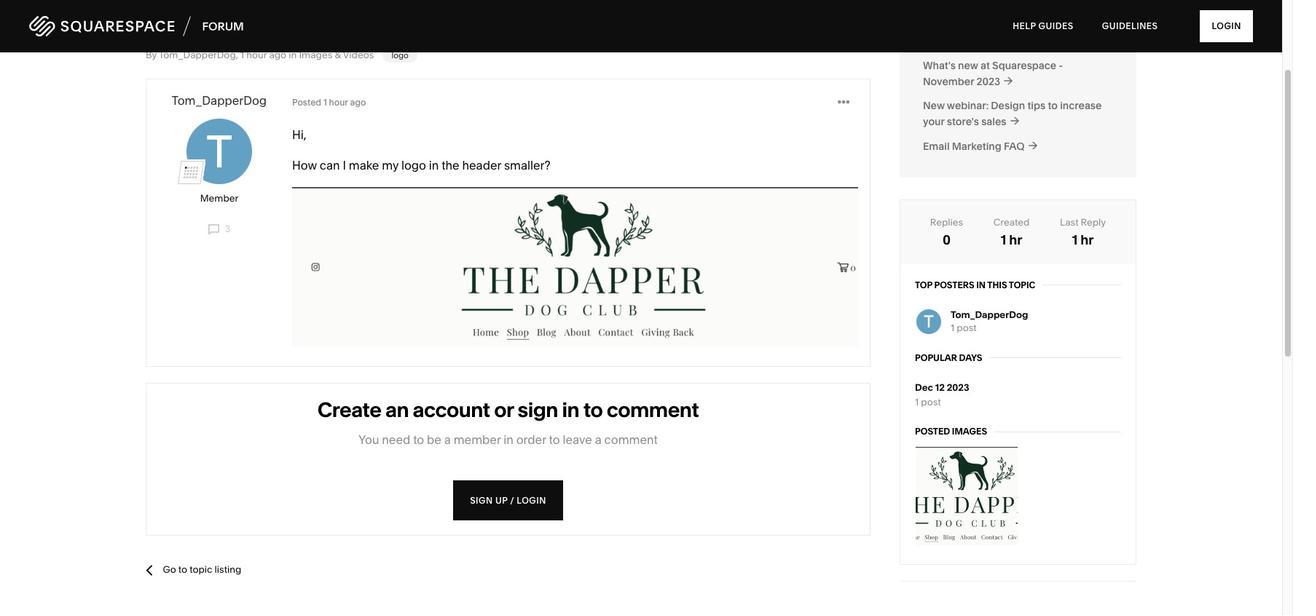 Task type: vqa. For each thing, say whether or not it's contained in the screenshot.
Jo_SQSP inside the the Jo_SQSP October 4, 2019
no



Task type: locate. For each thing, give the bounding box(es) containing it.
logo down big
[[392, 50, 409, 61]]

videos
[[343, 49, 374, 61]]

squarespace forum image
[[29, 13, 244, 39]]

0 horizontal spatial images
[[299, 49, 333, 61]]

1 horizontal spatial images
[[953, 426, 988, 437]]

posted for posted 1 hour ago
[[292, 97, 322, 108]]

1 vertical spatial images
[[953, 426, 988, 437]]

squarespace
[[993, 59, 1057, 72]]

1 horizontal spatial hour
[[329, 97, 348, 108]]

0 vertical spatial login
[[1213, 20, 1242, 31]]

1 vertical spatial login
[[517, 496, 547, 507]]

by
[[146, 49, 157, 61]]

tom_dapperdog down ","
[[172, 94, 267, 108]]

at
[[981, 59, 990, 72]]

to left be
[[413, 433, 424, 448]]

header right 'the'
[[462, 158, 502, 173]]

comment
[[607, 398, 699, 423], [605, 433, 658, 448]]

sign
[[518, 398, 558, 423]]

0 vertical spatial hour
[[247, 49, 267, 61]]

0 horizontal spatial login
[[517, 496, 547, 507]]

leave
[[563, 433, 592, 448]]

post
[[957, 322, 977, 334], [922, 396, 941, 408]]

to right tips
[[1048, 99, 1058, 113]]

ago
[[269, 49, 287, 61], [350, 97, 366, 108]]

0 vertical spatial post
[[957, 322, 977, 334]]

top posters in this topic
[[916, 280, 1036, 291]]

a right leave on the bottom left
[[595, 433, 602, 448]]

tom_dapperdog
[[159, 49, 236, 61], [172, 94, 267, 108], [951, 309, 1029, 321]]

1 hr from the left
[[1010, 232, 1023, 248]]

posters
[[935, 280, 975, 291]]

tom_dapperdog down logo
[[159, 49, 236, 61]]

0 horizontal spatial a
[[444, 433, 451, 448]]

header up by tom_dapperdog , 1 hour ago in images & videos
[[251, 4, 345, 39]]

1 horizontal spatial ago
[[350, 97, 366, 108]]

tom_dapperdog for tom_dapperdog 1 post
[[951, 309, 1029, 321]]

images
[[299, 49, 333, 61], [953, 426, 988, 437]]

1 down last
[[1073, 232, 1078, 248]]

1 horizontal spatial header
[[462, 158, 502, 173]]

0 horizontal spatial hour
[[247, 49, 267, 61]]

-
[[1059, 59, 1063, 72]]

2023 inside dec 12 2023 1 post
[[947, 382, 970, 394]]

1 horizontal spatial posted
[[916, 426, 951, 437]]

days
[[960, 353, 983, 364]]

3 link
[[208, 223, 231, 235]]

ago down videos
[[350, 97, 366, 108]]

1 horizontal spatial a
[[595, 433, 602, 448]]

in
[[220, 4, 244, 39], [289, 49, 297, 61], [429, 158, 439, 173], [562, 398, 580, 423], [504, 433, 514, 448]]

0 vertical spatial logo
[[392, 50, 409, 61]]

0 vertical spatial 2023
[[977, 75, 1001, 88]]

to right the go
[[178, 564, 187, 576]]

your
[[924, 115, 945, 129]]

1 horizontal spatial 2023
[[977, 75, 1001, 88]]

0 vertical spatial comment
[[607, 398, 699, 423]]

0 horizontal spatial ago
[[269, 49, 287, 61]]

/
[[510, 496, 515, 507]]

logo right my
[[402, 158, 426, 173]]

logo
[[392, 50, 409, 61], [402, 158, 426, 173]]

popular
[[916, 353, 958, 364]]

post up 'days'
[[957, 322, 977, 334]]

images left &
[[299, 49, 333, 61]]

need
[[382, 433, 411, 448]]

faq
[[1004, 140, 1025, 153]]

what's new at squarespace - november 2023 link
[[924, 59, 1114, 90]]

0 vertical spatial tom_dapperdog
[[159, 49, 236, 61]]

tom_dapperdog link down logo
[[159, 49, 236, 61]]

1 inside created 1 hr
[[1001, 232, 1007, 248]]

posted
[[292, 97, 322, 108], [916, 426, 951, 437]]

1 a from the left
[[444, 433, 451, 448]]

what's new at squarespace - november 2023
[[924, 59, 1063, 88]]

1 right ","
[[241, 49, 244, 61]]

1 vertical spatial comment
[[605, 433, 658, 448]]

1 vertical spatial posted
[[916, 426, 951, 437]]

post inside tom_dapperdog 1 post
[[957, 322, 977, 334]]

tom_dapperdog link down this
[[951, 309, 1029, 321]]

0 vertical spatial posted
[[292, 97, 322, 108]]

what's
[[924, 59, 956, 72]]

1 vertical spatial logo
[[402, 158, 426, 173]]

to
[[1048, 99, 1058, 113], [584, 398, 603, 423], [413, 433, 424, 448], [549, 433, 560, 448], [178, 564, 187, 576]]

1 vertical spatial header
[[462, 158, 502, 173]]

this
[[988, 280, 1008, 291]]

guides
[[1039, 20, 1074, 31]]

2 a from the left
[[595, 433, 602, 448]]

0 horizontal spatial header
[[251, 4, 345, 39]]

in down logo in header too big
[[289, 49, 297, 61]]

new webinar: design tips to increase your store's sales
[[924, 99, 1102, 129]]

0 vertical spatial ago
[[269, 49, 287, 61]]

popular days
[[916, 353, 983, 364]]

posted up hi,
[[292, 97, 322, 108]]

images down dec 12 2023 1 post
[[953, 426, 988, 437]]

hour right ","
[[247, 49, 267, 61]]

2023 down at
[[977, 75, 1001, 88]]

in left "order"
[[504, 433, 514, 448]]

1 horizontal spatial post
[[957, 322, 977, 334]]

posted down dec 12 2023 1 post
[[916, 426, 951, 437]]

1 vertical spatial post
[[922, 396, 941, 408]]

screenshot 2023-12-12 at 21.06.35.png image
[[292, 187, 859, 352]]

a right be
[[444, 433, 451, 448]]

hi,
[[292, 128, 307, 142]]

1 vertical spatial hour
[[329, 97, 348, 108]]

dec 12 2023 1 post
[[916, 382, 970, 408]]

logo
[[146, 4, 214, 39]]

post down dec
[[922, 396, 941, 408]]

i
[[343, 158, 346, 173]]

0 vertical spatial header
[[251, 4, 345, 39]]

0 horizontal spatial 2023
[[947, 382, 970, 394]]

hour down &
[[329, 97, 348, 108]]

2 hr from the left
[[1081, 232, 1094, 248]]

in left 'the'
[[429, 158, 439, 173]]

member
[[200, 192, 239, 204]]

tom_dapperdog 1 post
[[951, 309, 1029, 334]]

1 right tom_dapperdog icon
[[951, 322, 955, 334]]

tom_dapperdog image
[[187, 119, 252, 184]]

hr down created at the top right of page
[[1010, 232, 1023, 248]]

hr
[[1010, 232, 1023, 248], [1081, 232, 1094, 248]]

design
[[992, 99, 1026, 113]]

1 down dec
[[916, 396, 919, 408]]

order
[[517, 433, 546, 448]]

tom_dapperdog link down ","
[[172, 94, 267, 108]]

tom_dapperdog for tom_dapperdog
[[172, 94, 267, 108]]

in for tom_dapperdog
[[289, 49, 297, 61]]

1 vertical spatial tom_dapperdog
[[172, 94, 267, 108]]

in for can
[[429, 158, 439, 173]]

header
[[251, 4, 345, 39], [462, 158, 502, 173]]

1 horizontal spatial hr
[[1081, 232, 1094, 248]]

hr down 'reply'
[[1081, 232, 1094, 248]]

2023 right 12
[[947, 382, 970, 394]]

ago down logo in header too big
[[269, 49, 287, 61]]

1 vertical spatial 2023
[[947, 382, 970, 394]]

1 down created at the top right of page
[[1001, 232, 1007, 248]]

big
[[402, 4, 445, 39]]

1 vertical spatial ago
[[350, 97, 366, 108]]

my
[[382, 158, 399, 173]]

0 horizontal spatial hr
[[1010, 232, 1023, 248]]

login
[[1213, 20, 1242, 31], [517, 496, 547, 507]]

0 vertical spatial images
[[299, 49, 333, 61]]

0 horizontal spatial post
[[922, 396, 941, 408]]

0 horizontal spatial posted
[[292, 97, 322, 108]]

marketing
[[953, 140, 1002, 153]]

a
[[444, 433, 451, 448], [595, 433, 602, 448]]

last reply 1 hr
[[1061, 217, 1107, 248]]

tom_dapperdog down this
[[951, 309, 1029, 321]]

1 down the images & videos link
[[324, 97, 327, 108]]

hr inside last reply 1 hr
[[1081, 232, 1094, 248]]

1 inside dec 12 2023 1 post
[[916, 396, 919, 408]]

2 vertical spatial tom_dapperdog
[[951, 309, 1029, 321]]

go to topic listing link
[[146, 553, 401, 589]]

how
[[292, 158, 317, 173]]



Task type: describe. For each thing, give the bounding box(es) containing it.
1 vertical spatial tom_dapperdog link
[[172, 94, 267, 108]]

sales
[[982, 115, 1007, 129]]

sign up / login link
[[453, 481, 563, 521]]

created
[[994, 217, 1030, 228]]

help guides link
[[1000, 7, 1087, 45]]

go
[[163, 564, 176, 576]]

post inside dec 12 2023 1 post
[[922, 396, 941, 408]]

in up ","
[[220, 4, 244, 39]]

logo in header too big
[[146, 4, 445, 39]]

to left leave on the bottom left
[[549, 433, 560, 448]]

top
[[916, 280, 933, 291]]

last
[[1061, 217, 1079, 228]]

email
[[924, 140, 950, 153]]

1 inside last reply 1 hr
[[1073, 232, 1078, 248]]

increase
[[1061, 99, 1102, 113]]

help guides
[[1013, 20, 1074, 31]]

create
[[318, 398, 381, 423]]

posted for posted images
[[916, 426, 951, 437]]

to inside go to topic listing 'link'
[[178, 564, 187, 576]]

hr inside created 1 hr
[[1010, 232, 1023, 248]]

listing
[[215, 564, 242, 576]]

be
[[427, 433, 442, 448]]

you need to be a member in order to leave a comment
[[359, 433, 658, 448]]

dec
[[916, 382, 934, 394]]

webinar:
[[947, 99, 989, 113]]

new
[[959, 59, 979, 72]]

&
[[335, 49, 341, 61]]

store's
[[947, 115, 980, 129]]

2023 inside "what's new at squarespace - november 2023"
[[977, 75, 1001, 88]]

1 inside tom_dapperdog 1 post
[[951, 322, 955, 334]]

,
[[236, 49, 238, 61]]

guidelines
[[1103, 20, 1159, 31]]

topic
[[1009, 280, 1036, 291]]

sign up / login
[[470, 496, 547, 507]]

help
[[1013, 20, 1037, 31]]

replies
[[931, 217, 964, 228]]

create an account or sign in to comment
[[318, 398, 699, 423]]

new
[[924, 99, 945, 113]]

account
[[413, 398, 490, 423]]

created 1 hr
[[994, 217, 1030, 248]]

email marketing faq link
[[924, 139, 1114, 155]]

more options... image
[[838, 94, 850, 112]]

how can i make my logo in the header smaller?
[[292, 158, 551, 173]]

0
[[943, 232, 951, 248]]

the
[[442, 158, 460, 173]]

an
[[386, 398, 409, 423]]

1 horizontal spatial login
[[1213, 20, 1242, 31]]

replies 0
[[931, 217, 964, 248]]

posted images
[[916, 426, 988, 437]]

topic
[[190, 564, 212, 576]]

0 vertical spatial tom_dapperdog link
[[159, 49, 236, 61]]

to up leave on the bottom left
[[584, 398, 603, 423]]

guidelines link
[[1090, 7, 1172, 45]]

can
[[320, 158, 340, 173]]

logo link
[[383, 48, 418, 63]]

smaller?
[[504, 158, 551, 173]]

make
[[349, 158, 379, 173]]

3
[[223, 223, 231, 234]]

sign
[[470, 496, 493, 507]]

or
[[494, 398, 514, 423]]

reply
[[1081, 217, 1107, 228]]

tips
[[1028, 99, 1046, 113]]

images & videos link
[[299, 49, 374, 61]]

you
[[359, 433, 379, 448]]

go to topic listing
[[163, 564, 242, 576]]

level 1 image
[[178, 159, 204, 186]]

by tom_dapperdog , 1 hour ago in images & videos
[[146, 49, 374, 61]]

login link
[[1201, 10, 1254, 42]]

tom_dapperdog image
[[917, 310, 942, 334]]

in
[[977, 280, 986, 291]]

in up leave on the bottom left
[[562, 398, 580, 423]]

new webinar: design tips to increase your store's sales link
[[924, 99, 1114, 130]]

email marketing faq
[[924, 140, 1028, 153]]

comment image
[[208, 224, 220, 235]]

too
[[351, 4, 396, 39]]

in for need
[[504, 433, 514, 448]]

2 vertical spatial tom_dapperdog link
[[951, 309, 1029, 321]]

up
[[496, 496, 508, 507]]

member
[[454, 433, 501, 448]]

to inside new webinar: design tips to increase your store's sales
[[1048, 99, 1058, 113]]

november
[[924, 75, 975, 88]]

posted 1 hour ago
[[292, 97, 366, 108]]

12
[[936, 382, 945, 394]]



